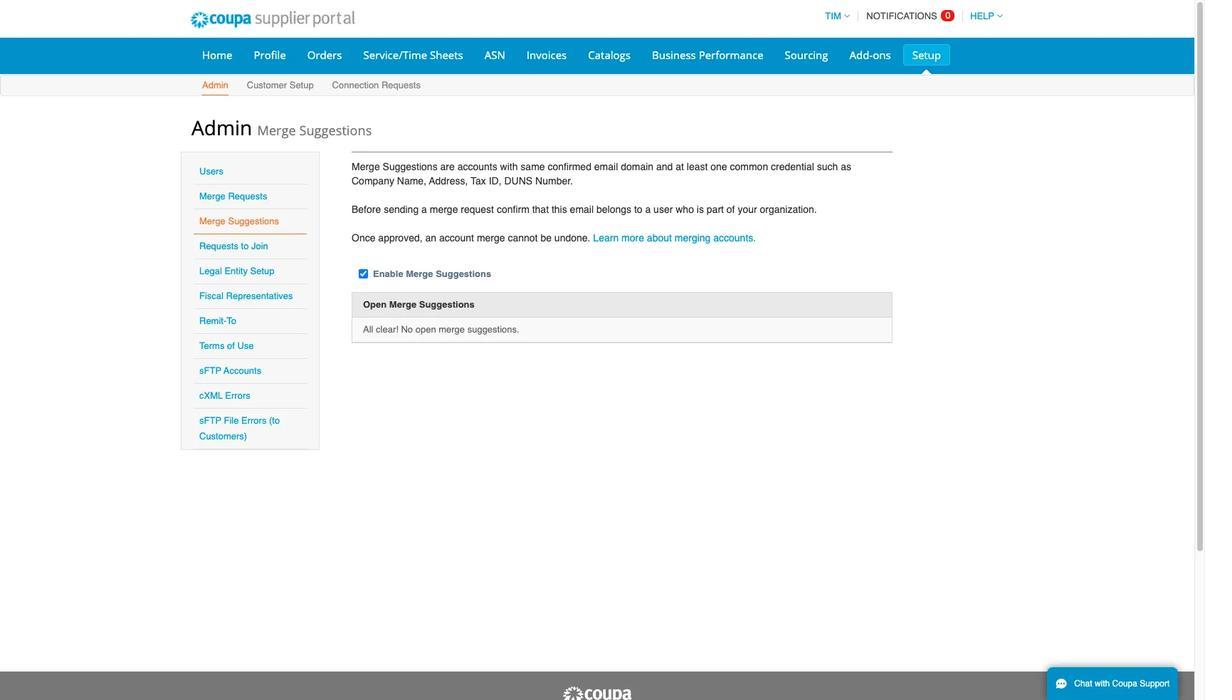 Task type: vqa. For each thing, say whether or not it's contained in the screenshot.
"Background" Image
no



Task type: locate. For each thing, give the bounding box(es) containing it.
sftp accounts
[[199, 365, 262, 376]]

requests up merge suggestions
[[228, 191, 267, 202]]

learn
[[594, 232, 619, 244]]

2 vertical spatial merge
[[439, 324, 465, 335]]

profile
[[254, 48, 286, 62]]

home link
[[193, 44, 242, 66]]

1 vertical spatial merge
[[477, 232, 505, 244]]

customer setup
[[247, 80, 314, 90]]

help
[[971, 11, 995, 21]]

requests for merge requests
[[228, 191, 267, 202]]

more
[[622, 232, 645, 244]]

merge
[[257, 122, 296, 139], [352, 161, 380, 172], [199, 191, 226, 202], [199, 216, 226, 226], [406, 269, 433, 279], [389, 299, 417, 310]]

email inside merge suggestions are accounts with same confirmed email domain and at least one common credential such as company name, address, tax id, duns number.
[[595, 161, 618, 172]]

open merge suggestions
[[363, 299, 475, 310]]

profile link
[[245, 44, 295, 66]]

invoices link
[[518, 44, 576, 66]]

join
[[251, 241, 268, 251]]

a
[[422, 204, 427, 215], [646, 204, 651, 215]]

such
[[817, 161, 838, 172]]

terms of use
[[199, 340, 254, 351]]

0 vertical spatial requests
[[382, 80, 421, 90]]

catalogs
[[589, 48, 631, 62]]

terms of use link
[[199, 340, 254, 351]]

add-ons
[[850, 48, 891, 62]]

setup down join
[[250, 266, 275, 276]]

accounts.
[[714, 232, 757, 244]]

1 vertical spatial email
[[570, 204, 594, 215]]

0 horizontal spatial setup
[[250, 266, 275, 276]]

admin
[[202, 80, 229, 90], [192, 114, 252, 141]]

suggestions inside admin merge suggestions
[[299, 122, 372, 139]]

sftp inside sftp file errors (to customers)
[[199, 415, 221, 426]]

email
[[595, 161, 618, 172], [570, 204, 594, 215]]

suggestions up all clear! no open merge suggestions.
[[419, 299, 475, 310]]

0 horizontal spatial with
[[500, 161, 518, 172]]

coupa
[[1113, 679, 1138, 689]]

sheets
[[430, 48, 463, 62]]

admin down the home 'link'
[[202, 80, 229, 90]]

sftp up customers)
[[199, 415, 221, 426]]

requests down service/time
[[382, 80, 421, 90]]

1 a from the left
[[422, 204, 427, 215]]

1 vertical spatial setup
[[290, 80, 314, 90]]

sftp file errors (to customers) link
[[199, 415, 280, 442]]

to left join
[[241, 241, 249, 251]]

sftp for sftp file errors (to customers)
[[199, 415, 221, 426]]

notifications 0
[[867, 10, 951, 21]]

before
[[352, 204, 381, 215]]

of left the use
[[227, 340, 235, 351]]

cxml
[[199, 390, 223, 401]]

with right chat on the right of the page
[[1095, 679, 1111, 689]]

admin down "admin" link at left top
[[192, 114, 252, 141]]

merge up company
[[352, 161, 380, 172]]

connection requests
[[332, 80, 421, 90]]

user
[[654, 204, 673, 215]]

address,
[[429, 175, 468, 187]]

errors left the (to
[[241, 415, 267, 426]]

with up "duns"
[[500, 161, 518, 172]]

remit-to link
[[199, 316, 236, 326]]

belongs
[[597, 204, 632, 215]]

merge for open
[[439, 324, 465, 335]]

merge
[[430, 204, 458, 215], [477, 232, 505, 244], [439, 324, 465, 335]]

customer
[[247, 80, 287, 90]]

open
[[363, 299, 387, 310]]

merge up open merge suggestions on the top left of page
[[406, 269, 433, 279]]

requests
[[382, 80, 421, 90], [228, 191, 267, 202], [199, 241, 239, 251]]

of
[[727, 204, 735, 215], [227, 340, 235, 351]]

who
[[676, 204, 694, 215]]

1 vertical spatial errors
[[241, 415, 267, 426]]

requests up legal
[[199, 241, 239, 251]]

remit-
[[199, 316, 227, 326]]

sftp for sftp accounts
[[199, 365, 221, 376]]

errors down accounts
[[225, 390, 251, 401]]

setup down notifications 0
[[913, 48, 942, 62]]

2 sftp from the top
[[199, 415, 221, 426]]

suggestions up join
[[228, 216, 279, 226]]

at
[[676, 161, 684, 172]]

enable
[[373, 269, 404, 279]]

users
[[199, 166, 224, 177]]

merge down address,
[[430, 204, 458, 215]]

0 vertical spatial merge
[[430, 204, 458, 215]]

merge down the customer setup link
[[257, 122, 296, 139]]

remit-to
[[199, 316, 236, 326]]

part
[[707, 204, 724, 215]]

0 vertical spatial coupa supplier portal image
[[181, 2, 364, 38]]

1 horizontal spatial to
[[635, 204, 643, 215]]

0 vertical spatial with
[[500, 161, 518, 172]]

once approved, an account merge cannot be undone. learn more about merging accounts.
[[352, 232, 757, 244]]

merge up the "no"
[[389, 299, 417, 310]]

coupa supplier portal image
[[181, 2, 364, 38], [562, 686, 633, 700]]

0 vertical spatial sftp
[[199, 365, 221, 376]]

connection
[[332, 80, 379, 90]]

is
[[697, 204, 704, 215]]

1 horizontal spatial coupa supplier portal image
[[562, 686, 633, 700]]

1 vertical spatial requests
[[228, 191, 267, 202]]

1 sftp from the top
[[199, 365, 221, 376]]

same
[[521, 161, 545, 172]]

1 vertical spatial sftp
[[199, 415, 221, 426]]

1 vertical spatial coupa supplier portal image
[[562, 686, 633, 700]]

sftp file errors (to customers)
[[199, 415, 280, 442]]

email left domain
[[595, 161, 618, 172]]

1 vertical spatial admin
[[192, 114, 252, 141]]

a right sending
[[422, 204, 427, 215]]

merge right "open"
[[439, 324, 465, 335]]

sftp up cxml
[[199, 365, 221, 376]]

suggestions down account on the left
[[436, 269, 492, 279]]

invoices
[[527, 48, 567, 62]]

fiscal
[[199, 291, 224, 301]]

request
[[461, 204, 494, 215]]

service/time
[[364, 48, 427, 62]]

0 vertical spatial email
[[595, 161, 618, 172]]

1 horizontal spatial with
[[1095, 679, 1111, 689]]

an
[[426, 232, 437, 244]]

0 horizontal spatial a
[[422, 204, 427, 215]]

no
[[401, 324, 413, 335]]

performance
[[699, 48, 764, 62]]

and
[[657, 161, 673, 172]]

0 horizontal spatial coupa supplier portal image
[[181, 2, 364, 38]]

1 horizontal spatial of
[[727, 204, 735, 215]]

to right belongs
[[635, 204, 643, 215]]

1 vertical spatial of
[[227, 340, 235, 351]]

sourcing link
[[776, 44, 838, 66]]

before sending a merge request confirm that this email belongs to a user who is part of your organization.
[[352, 204, 817, 215]]

merge for account
[[477, 232, 505, 244]]

0 vertical spatial admin
[[202, 80, 229, 90]]

suggestions inside merge suggestions are accounts with same confirmed email domain and at least one common credential such as company name, address, tax id, duns number.
[[383, 161, 438, 172]]

of right part
[[727, 204, 735, 215]]

terms
[[199, 340, 225, 351]]

are
[[441, 161, 455, 172]]

confirmed
[[548, 161, 592, 172]]

setup right 'customer' on the top left of page
[[290, 80, 314, 90]]

email right this on the left top of the page
[[570, 204, 594, 215]]

business performance
[[652, 48, 764, 62]]

with
[[500, 161, 518, 172], [1095, 679, 1111, 689]]

0 vertical spatial setup
[[913, 48, 942, 62]]

least
[[687, 161, 708, 172]]

a left user
[[646, 204, 651, 215]]

1 vertical spatial with
[[1095, 679, 1111, 689]]

help link
[[964, 11, 1004, 21]]

1 horizontal spatial setup
[[290, 80, 314, 90]]

merge down users
[[199, 191, 226, 202]]

once
[[352, 232, 376, 244]]

merge inside merge suggestions are accounts with same confirmed email domain and at least one common credential such as company name, address, tax id, duns number.
[[352, 161, 380, 172]]

this
[[552, 204, 567, 215]]

suggestions down connection
[[299, 122, 372, 139]]

None checkbox
[[359, 269, 368, 278]]

with inside merge suggestions are accounts with same confirmed email domain and at least one common credential such as company name, address, tax id, duns number.
[[500, 161, 518, 172]]

0 horizontal spatial to
[[241, 241, 249, 251]]

suggestions up "name,"
[[383, 161, 438, 172]]

admin for admin
[[202, 80, 229, 90]]

support
[[1141, 679, 1170, 689]]

merge inside admin merge suggestions
[[257, 122, 296, 139]]

accounts
[[458, 161, 498, 172]]

suggestions for open
[[419, 299, 475, 310]]

navigation
[[819, 2, 1004, 30]]

credential
[[771, 161, 815, 172]]

1 horizontal spatial a
[[646, 204, 651, 215]]

confirm
[[497, 204, 530, 215]]

merge down request
[[477, 232, 505, 244]]

legal entity setup link
[[199, 266, 275, 276]]

2 horizontal spatial setup
[[913, 48, 942, 62]]



Task type: describe. For each thing, give the bounding box(es) containing it.
1 vertical spatial to
[[241, 241, 249, 251]]

merging
[[675, 232, 711, 244]]

requests for connection requests
[[382, 80, 421, 90]]

service/time sheets link
[[354, 44, 473, 66]]

business
[[652, 48, 696, 62]]

admin link
[[202, 77, 229, 95]]

home
[[202, 48, 233, 62]]

0 horizontal spatial of
[[227, 340, 235, 351]]

enable merge suggestions
[[373, 269, 492, 279]]

admin merge suggestions
[[192, 114, 372, 141]]

sending
[[384, 204, 419, 215]]

service/time sheets
[[364, 48, 463, 62]]

errors inside sftp file errors (to customers)
[[241, 415, 267, 426]]

common
[[730, 161, 769, 172]]

to
[[227, 316, 236, 326]]

merge suggestions link
[[199, 216, 279, 226]]

account
[[439, 232, 474, 244]]

one
[[711, 161, 728, 172]]

2 vertical spatial setup
[[250, 266, 275, 276]]

notifications
[[867, 11, 938, 21]]

approved,
[[378, 232, 423, 244]]

merge requests link
[[199, 191, 267, 202]]

2 a from the left
[[646, 204, 651, 215]]

chat with coupa support button
[[1048, 667, 1179, 700]]

merge suggestions are accounts with same confirmed email domain and at least one common credential such as company name, address, tax id, duns number.
[[352, 161, 852, 187]]

be
[[541, 232, 552, 244]]

all clear! no open merge suggestions.
[[363, 324, 520, 335]]

cxml errors
[[199, 390, 251, 401]]

catalogs link
[[579, 44, 640, 66]]

name,
[[397, 175, 427, 187]]

all
[[363, 324, 374, 335]]

merge down 'merge requests'
[[199, 216, 226, 226]]

that
[[533, 204, 549, 215]]

legal entity setup
[[199, 266, 275, 276]]

0 vertical spatial errors
[[225, 390, 251, 401]]

cxml errors link
[[199, 390, 251, 401]]

with inside button
[[1095, 679, 1111, 689]]

tim
[[826, 11, 842, 21]]

entity
[[225, 266, 248, 276]]

asn
[[485, 48, 506, 62]]

customers)
[[199, 431, 247, 442]]

requests to join link
[[199, 241, 268, 251]]

0 vertical spatial to
[[635, 204, 643, 215]]

orders link
[[298, 44, 352, 66]]

representatives
[[226, 291, 293, 301]]

file
[[224, 415, 239, 426]]

id,
[[489, 175, 502, 187]]

company
[[352, 175, 395, 187]]

sourcing
[[785, 48, 829, 62]]

merge suggestions
[[199, 216, 279, 226]]

admin for admin merge suggestions
[[192, 114, 252, 141]]

business performance link
[[643, 44, 773, 66]]

ons
[[873, 48, 891, 62]]

0
[[946, 10, 951, 21]]

orders
[[308, 48, 342, 62]]

tim link
[[819, 11, 850, 21]]

connection requests link
[[332, 77, 422, 95]]

chat
[[1075, 679, 1093, 689]]

fiscal representatives
[[199, 291, 293, 301]]

setup link
[[904, 44, 951, 66]]

add-
[[850, 48, 873, 62]]

organization.
[[760, 204, 817, 215]]

0 vertical spatial of
[[727, 204, 735, 215]]

merge requests
[[199, 191, 267, 202]]

learn more about merging accounts. link
[[594, 232, 757, 244]]

tax
[[471, 175, 486, 187]]

requests to join
[[199, 241, 268, 251]]

undone.
[[555, 232, 591, 244]]

navigation containing notifications 0
[[819, 2, 1004, 30]]

sftp accounts link
[[199, 365, 262, 376]]

suggestions.
[[468, 324, 520, 335]]

2 vertical spatial requests
[[199, 241, 239, 251]]

cannot
[[508, 232, 538, 244]]

suggestions for enable
[[436, 269, 492, 279]]

accounts
[[224, 365, 262, 376]]

(to
[[269, 415, 280, 426]]

your
[[738, 204, 758, 215]]

fiscal representatives link
[[199, 291, 293, 301]]

open
[[416, 324, 436, 335]]

domain
[[621, 161, 654, 172]]

suggestions for admin
[[299, 122, 372, 139]]



